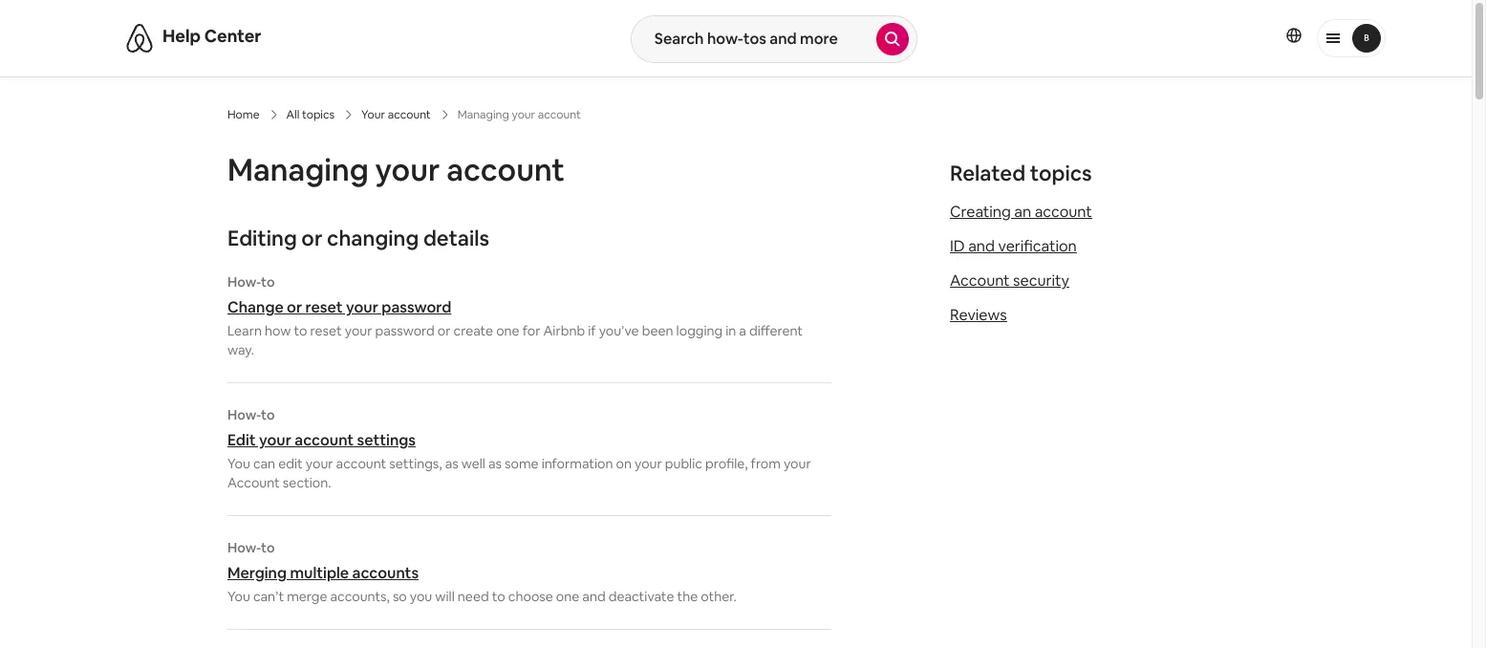 Task type: describe. For each thing, give the bounding box(es) containing it.
your account
[[362, 107, 431, 122]]

your right on
[[635, 455, 662, 472]]

id
[[950, 236, 965, 256]]

other.
[[701, 588, 737, 605]]

your up section.
[[306, 455, 333, 472]]

related topics
[[950, 160, 1092, 186]]

on
[[616, 455, 632, 472]]

choose
[[508, 588, 553, 605]]

way.
[[228, 341, 254, 359]]

you've
[[599, 322, 639, 339]]

to for your
[[261, 406, 275, 424]]

all topics link
[[286, 107, 335, 122]]

airbnb
[[544, 322, 585, 339]]

help center
[[163, 25, 262, 47]]

edit
[[228, 430, 256, 450]]

help center link
[[163, 25, 262, 47]]

1 vertical spatial or
[[287, 297, 302, 317]]

editing or changing details
[[228, 225, 490, 251]]

reviews link
[[950, 305, 1007, 325]]

been
[[642, 322, 674, 339]]

how-to change or reset your password learn how to reset your password or create one for airbnb if you've been logging in a different way.
[[228, 273, 803, 359]]

topics for all topics
[[302, 107, 335, 122]]

accounts,
[[330, 588, 390, 605]]

settings,
[[389, 455, 442, 472]]

can't
[[253, 588, 284, 605]]

0 vertical spatial or
[[302, 225, 323, 251]]

how-to merging multiple accounts you can't merge accounts, so you will need to choose one and deactivate the other.
[[228, 539, 737, 605]]

merging
[[228, 563, 287, 583]]

section.
[[283, 474, 331, 491]]

center
[[204, 25, 262, 47]]

1 vertical spatial reset
[[310, 322, 342, 339]]

settings
[[357, 430, 416, 450]]

1 vertical spatial password
[[375, 322, 435, 339]]

your
[[362, 107, 385, 122]]

creating
[[950, 202, 1011, 222]]

account down settings in the left of the page
[[336, 455, 386, 472]]

account security
[[950, 271, 1070, 291]]

id and verification
[[950, 236, 1077, 256]]

help
[[163, 25, 201, 47]]

1 as from the left
[[445, 455, 459, 472]]

changing
[[327, 225, 419, 251]]

creating an account
[[950, 202, 1093, 222]]

from
[[751, 455, 781, 472]]

0 vertical spatial password
[[382, 297, 452, 317]]

you inside how-to merging multiple accounts you can't merge accounts, so you will need to choose one and deactivate the other.
[[228, 588, 250, 605]]

account right the an
[[1035, 202, 1093, 222]]

you
[[410, 588, 432, 605]]

account security link
[[950, 271, 1070, 291]]

merge
[[287, 588, 327, 605]]

managing your account
[[228, 150, 565, 189]]

need
[[458, 588, 489, 605]]

change or reset your password element
[[228, 273, 832, 360]]

to right need
[[492, 588, 506, 605]]

edit
[[278, 455, 303, 472]]

how- for merging
[[228, 539, 261, 556]]

change
[[228, 297, 284, 317]]

so
[[393, 588, 407, 605]]

your account link
[[362, 107, 431, 122]]

merging multiple accounts element
[[228, 539, 832, 606]]

how
[[265, 322, 291, 339]]

how- for change
[[228, 273, 261, 291]]



Task type: locate. For each thing, give the bounding box(es) containing it.
verification
[[999, 236, 1077, 256]]

an
[[1015, 202, 1032, 222]]

your
[[375, 150, 440, 189], [346, 297, 378, 317], [345, 322, 372, 339], [259, 430, 292, 450], [306, 455, 333, 472], [635, 455, 662, 472], [784, 455, 811, 472]]

password down details
[[382, 297, 452, 317]]

your down your account
[[375, 150, 440, 189]]

in
[[726, 322, 737, 339]]

1 vertical spatial and
[[583, 588, 606, 605]]

or up how
[[287, 297, 302, 317]]

as left well at the left of page
[[445, 455, 459, 472]]

profile,
[[706, 455, 748, 472]]

2 vertical spatial how-
[[228, 539, 261, 556]]

0 horizontal spatial topics
[[302, 107, 335, 122]]

0 horizontal spatial account
[[228, 474, 280, 491]]

3 how- from the top
[[228, 539, 261, 556]]

your right from
[[784, 455, 811, 472]]

editing
[[228, 225, 297, 251]]

how- inside how-to edit your account settings you can edit your account settings, as well as some information on your public profile, from your account section.
[[228, 406, 261, 424]]

one for merging multiple accounts
[[556, 588, 580, 605]]

None search field
[[631, 15, 918, 63]]

reviews
[[950, 305, 1007, 325]]

if
[[588, 322, 596, 339]]

or right editing
[[302, 225, 323, 251]]

1 vertical spatial topics
[[1031, 160, 1092, 186]]

account
[[950, 271, 1010, 291], [228, 474, 280, 491]]

1 how- from the top
[[228, 273, 261, 291]]

security
[[1014, 271, 1070, 291]]

1 horizontal spatial and
[[969, 236, 995, 256]]

how-to edit your account settings you can edit your account settings, as well as some information on your public profile, from your account section.
[[228, 406, 811, 491]]

1 horizontal spatial account
[[950, 271, 1010, 291]]

to for or
[[261, 273, 275, 291]]

0 vertical spatial how-
[[228, 273, 261, 291]]

the
[[677, 588, 698, 605]]

can
[[253, 455, 275, 472]]

one left for
[[496, 322, 520, 339]]

topics up the an
[[1031, 160, 1092, 186]]

0 vertical spatial you
[[228, 455, 250, 472]]

main navigation menu image
[[1353, 24, 1382, 52]]

you down the merging
[[228, 588, 250, 605]]

multiple
[[290, 563, 349, 583]]

merging multiple accounts link
[[228, 563, 832, 583]]

airbnb homepage image
[[124, 23, 155, 54]]

all
[[286, 107, 300, 122]]

how- up change
[[228, 273, 261, 291]]

as
[[445, 455, 459, 472], [489, 455, 502, 472]]

how- inside how-to merging multiple accounts you can't merge accounts, so you will need to choose one and deactivate the other.
[[228, 539, 261, 556]]

related
[[950, 160, 1026, 186]]

how- up the merging
[[228, 539, 261, 556]]

0 vertical spatial topics
[[302, 107, 335, 122]]

home link
[[228, 107, 260, 122]]

0 vertical spatial one
[[496, 322, 520, 339]]

learn
[[228, 322, 262, 339]]

1 horizontal spatial topics
[[1031, 160, 1092, 186]]

0 vertical spatial account
[[950, 271, 1010, 291]]

account down can
[[228, 474, 280, 491]]

Search how-tos and more search field
[[632, 16, 877, 62]]

account inside how-to edit your account settings you can edit your account settings, as well as some information on your public profile, from your account section.
[[228, 474, 280, 491]]

or
[[302, 225, 323, 251], [287, 297, 302, 317], [438, 322, 451, 339]]

password left create
[[375, 322, 435, 339]]

managing
[[228, 150, 369, 189]]

information
[[542, 455, 613, 472]]

and inside how-to merging multiple accounts you can't merge accounts, so you will need to choose one and deactivate the other.
[[583, 588, 606, 605]]

to inside how-to edit your account settings you can edit your account settings, as well as some information on your public profile, from your account section.
[[261, 406, 275, 424]]

some
[[505, 455, 539, 472]]

all topics
[[286, 107, 335, 122]]

2 you from the top
[[228, 588, 250, 605]]

one inside how-to merging multiple accounts you can't merge accounts, so you will need to choose one and deactivate the other.
[[556, 588, 580, 605]]

public
[[665, 455, 703, 472]]

0 horizontal spatial as
[[445, 455, 459, 472]]

1 horizontal spatial one
[[556, 588, 580, 605]]

you inside how-to edit your account settings you can edit your account settings, as well as some information on your public profile, from your account section.
[[228, 455, 250, 472]]

id and verification link
[[950, 236, 1077, 256]]

you down edit
[[228, 455, 250, 472]]

one for change or reset your password
[[496, 322, 520, 339]]

how-
[[228, 273, 261, 291], [228, 406, 261, 424], [228, 539, 261, 556]]

how- for edit
[[228, 406, 261, 424]]

to for multiple
[[261, 539, 275, 556]]

1 vertical spatial account
[[228, 474, 280, 491]]

to up can
[[261, 406, 275, 424]]

account
[[388, 107, 431, 122], [447, 150, 565, 189], [1035, 202, 1093, 222], [295, 430, 354, 450], [336, 455, 386, 472]]

different
[[750, 322, 803, 339]]

1 vertical spatial how-
[[228, 406, 261, 424]]

1 you from the top
[[228, 455, 250, 472]]

deactivate
[[609, 588, 674, 605]]

your up can
[[259, 430, 292, 450]]

edit your account settings link
[[228, 430, 832, 450]]

topics right all
[[302, 107, 335, 122]]

0 vertical spatial reset
[[306, 297, 343, 317]]

2 how- from the top
[[228, 406, 261, 424]]

create
[[454, 322, 493, 339]]

and
[[969, 236, 995, 256], [583, 588, 606, 605]]

account right your
[[388, 107, 431, 122]]

how- inside the "how-to change or reset your password learn how to reset your password or create one for airbnb if you've been logging in a different way."
[[228, 273, 261, 291]]

password
[[382, 297, 452, 317], [375, 322, 435, 339]]

1 vertical spatial you
[[228, 588, 250, 605]]

as right well at the left of page
[[489, 455, 502, 472]]

to right how
[[294, 322, 307, 339]]

0 vertical spatial and
[[969, 236, 995, 256]]

to up change
[[261, 273, 275, 291]]

topics for related topics
[[1031, 160, 1092, 186]]

to
[[261, 273, 275, 291], [294, 322, 307, 339], [261, 406, 275, 424], [261, 539, 275, 556], [492, 588, 506, 605]]

0 horizontal spatial one
[[496, 322, 520, 339]]

1 horizontal spatial as
[[489, 455, 502, 472]]

one inside the "how-to change or reset your password learn how to reset your password or create one for airbnb if you've been logging in a different way."
[[496, 322, 520, 339]]

reset
[[306, 297, 343, 317], [310, 322, 342, 339]]

logging
[[677, 322, 723, 339]]

2 as from the left
[[489, 455, 502, 472]]

one
[[496, 322, 520, 339], [556, 588, 580, 605]]

account up edit
[[295, 430, 354, 450]]

edit your account settings element
[[228, 406, 832, 492]]

or left create
[[438, 322, 451, 339]]

topics
[[302, 107, 335, 122], [1031, 160, 1092, 186]]

how- up edit
[[228, 406, 261, 424]]

reset right change
[[306, 297, 343, 317]]

and left deactivate
[[583, 588, 606, 605]]

0 horizontal spatial and
[[583, 588, 606, 605]]

and right id
[[969, 236, 995, 256]]

account up reviews
[[950, 271, 1010, 291]]

reset right how
[[310, 322, 342, 339]]

you
[[228, 455, 250, 472], [228, 588, 250, 605]]

will
[[435, 588, 455, 605]]

to up the merging
[[261, 539, 275, 556]]

1 vertical spatial one
[[556, 588, 580, 605]]

a
[[739, 322, 747, 339]]

your down editing or changing details
[[346, 297, 378, 317]]

change or reset your password link
[[228, 297, 832, 317]]

account up details
[[447, 150, 565, 189]]

one right choose
[[556, 588, 580, 605]]

2 vertical spatial or
[[438, 322, 451, 339]]

accounts
[[352, 563, 419, 583]]

for
[[523, 322, 541, 339]]

your right how
[[345, 322, 372, 339]]

home
[[228, 107, 260, 122]]

details
[[423, 225, 490, 251]]

well
[[462, 455, 486, 472]]

creating an account link
[[950, 202, 1093, 222]]



Task type: vqa. For each thing, say whether or not it's contained in the screenshot.
Merging
yes



